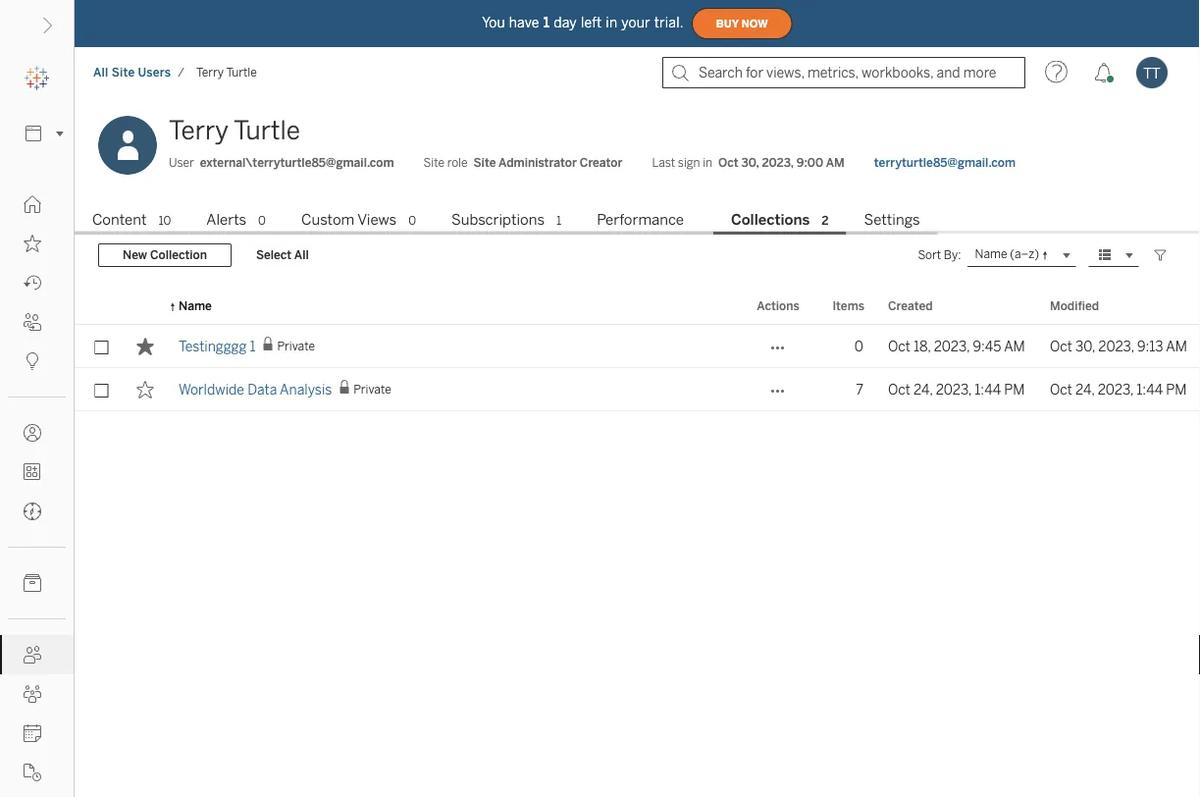 Task type: vqa. For each thing, say whether or not it's contained in the screenshot.
1 to the middle
yes



Task type: locate. For each thing, give the bounding box(es) containing it.
row
[[75, 325, 1201, 368], [75, 368, 1201, 411]]

0 down "items"
[[855, 338, 864, 354]]

9:45
[[973, 338, 1002, 354]]

0 right views
[[409, 214, 416, 228]]

2 horizontal spatial 1
[[557, 214, 562, 228]]

worldwide data analysis
[[179, 381, 332, 398]]

1 vertical spatial 1
[[557, 214, 562, 228]]

site
[[112, 65, 135, 80], [424, 156, 445, 170], [474, 156, 496, 170]]

in inside terry turtle main content
[[703, 156, 713, 170]]

0 horizontal spatial site
[[112, 65, 135, 80]]

new collection
[[123, 248, 207, 262]]

worldwide
[[179, 381, 245, 398]]

grid containing testingggg 1
[[75, 288, 1201, 797]]

24, down 18,
[[914, 381, 933, 398]]

private
[[277, 339, 315, 353], [354, 382, 392, 397]]

0
[[258, 214, 266, 228], [409, 214, 416, 228], [855, 338, 864, 354]]

all left users
[[93, 65, 108, 80]]

0 horizontal spatial oct 24, 2023, 1:44 pm
[[889, 381, 1026, 398]]

1
[[544, 14, 550, 31], [557, 214, 562, 228], [250, 338, 256, 354]]

last sign in oct 30, 2023, 9:00 am
[[652, 156, 845, 170]]

buy now
[[717, 17, 769, 30]]

oct 24, 2023, 1:44 pm
[[889, 381, 1026, 398], [1051, 381, 1188, 398]]

testingggg 1 link
[[179, 325, 256, 368]]

1 horizontal spatial oct 24, 2023, 1:44 pm
[[1051, 381, 1188, 398]]

2 row from the top
[[75, 368, 1201, 411]]

name left (a–z)
[[976, 247, 1008, 261]]

1 horizontal spatial 0
[[409, 214, 416, 228]]

2 horizontal spatial 0
[[855, 338, 864, 354]]

1 pm from the left
[[1005, 381, 1026, 398]]

oct 24, 2023, 1:44 pm down oct 30, 2023, 9:13 am at the right of the page
[[1051, 381, 1188, 398]]

new collection button
[[98, 243, 232, 267]]

terry up user
[[169, 115, 229, 146]]

sign
[[678, 156, 701, 170]]

0 vertical spatial all
[[93, 65, 108, 80]]

row group
[[75, 325, 1201, 411]]

30,
[[742, 156, 759, 170], [1076, 338, 1096, 354]]

select all button
[[243, 243, 322, 267]]

row containing testingggg 1
[[75, 325, 1201, 368]]

24,
[[914, 381, 933, 398], [1076, 381, 1095, 398]]

in
[[606, 14, 618, 31], [703, 156, 713, 170]]

30, left 9:00
[[742, 156, 759, 170]]

1 horizontal spatial 1:44
[[1137, 381, 1164, 398]]

oct right the 7
[[889, 381, 911, 398]]

oct right sign
[[719, 156, 739, 170]]

1 horizontal spatial pm
[[1167, 381, 1188, 398]]

turtle
[[226, 65, 257, 80], [234, 115, 300, 146]]

0 horizontal spatial name
[[179, 298, 212, 313]]

pm down oct 18, 2023, 9:45 am
[[1005, 381, 1026, 398]]

in right left
[[606, 14, 618, 31]]

all site users link
[[92, 64, 172, 81]]

name for name (a–z)
[[976, 247, 1008, 261]]

am right 9:00
[[827, 156, 845, 170]]

1 vertical spatial turtle
[[234, 115, 300, 146]]

worldwide data analysis link
[[179, 368, 332, 411]]

am right 9:13
[[1167, 338, 1188, 354]]

left
[[581, 14, 602, 31]]

1 horizontal spatial 30,
[[1076, 338, 1096, 354]]

in right sign
[[703, 156, 713, 170]]

1 horizontal spatial 1
[[544, 14, 550, 31]]

now
[[742, 17, 769, 30]]

terry turtle
[[196, 65, 257, 80], [169, 115, 300, 146]]

testingggg
[[179, 338, 247, 354]]

2 vertical spatial 1
[[250, 338, 256, 354]]

1 horizontal spatial private
[[354, 382, 392, 397]]

am
[[827, 156, 845, 170], [1005, 338, 1026, 354], [1167, 338, 1188, 354]]

testingggg 1
[[179, 338, 256, 354]]

terry turtle main content
[[75, 98, 1201, 797]]

buy
[[717, 17, 739, 30]]

1 vertical spatial name
[[179, 298, 212, 313]]

sub-spaces tab list
[[75, 209, 1201, 235]]

name (a–z)
[[976, 247, 1040, 261]]

0 horizontal spatial 1:44
[[975, 381, 1002, 398]]

turtle right /
[[226, 65, 257, 80]]

1:44
[[975, 381, 1002, 398], [1137, 381, 1164, 398]]

trial.
[[655, 14, 684, 31]]

0 horizontal spatial pm
[[1005, 381, 1026, 398]]

1 row from the top
[[75, 325, 1201, 368]]

1 horizontal spatial in
[[703, 156, 713, 170]]

2 24, from the left
[[1076, 381, 1095, 398]]

1 right subscriptions
[[557, 214, 562, 228]]

terryturtle85@gmail.com
[[875, 156, 1016, 170]]

role
[[448, 156, 468, 170]]

oct
[[719, 156, 739, 170], [889, 338, 911, 354], [1051, 338, 1073, 354], [889, 381, 911, 398], [1051, 381, 1073, 398]]

1 left 'day'
[[544, 14, 550, 31]]

external\terryturtle85@gmail.com
[[200, 156, 394, 170]]

0 inside row
[[855, 338, 864, 354]]

oct 24, 2023, 1:44 pm down oct 18, 2023, 9:45 am
[[889, 381, 1026, 398]]

1 vertical spatial private
[[354, 382, 392, 397]]

2 horizontal spatial am
[[1167, 338, 1188, 354]]

0 horizontal spatial in
[[606, 14, 618, 31]]

private right analysis
[[354, 382, 392, 397]]

0 vertical spatial name
[[976, 247, 1008, 261]]

24, down oct 30, 2023, 9:13 am at the right of the page
[[1076, 381, 1095, 398]]

select
[[256, 248, 292, 262]]

terry turtle inside terry turtle main content
[[169, 115, 300, 146]]

0 vertical spatial private
[[277, 339, 315, 353]]

am right '9:45' at the right top of the page
[[1005, 338, 1026, 354]]

analysis
[[280, 381, 332, 398]]

sort
[[919, 248, 942, 262]]

2
[[822, 214, 829, 228]]

site left users
[[112, 65, 135, 80]]

1 horizontal spatial site
[[424, 156, 445, 170]]

creator
[[580, 156, 623, 170]]

user
[[169, 156, 194, 170]]

2 horizontal spatial site
[[474, 156, 496, 170]]

2 pm from the left
[[1167, 381, 1188, 398]]

1:44 down '9:45' at the right top of the page
[[975, 381, 1002, 398]]

terry turtle up user external\terryturtle85@gmail.com
[[169, 115, 300, 146]]

subscriptions
[[452, 211, 545, 229]]

1 vertical spatial terry
[[169, 115, 229, 146]]

1 horizontal spatial am
[[1005, 338, 1026, 354]]

terryturtle85@gmail.com link
[[875, 154, 1016, 172]]

modified
[[1051, 298, 1100, 313]]

pm down oct 30, 2023, 9:13 am at the right of the page
[[1167, 381, 1188, 398]]

administrator
[[499, 156, 577, 170]]

collection
[[150, 248, 207, 262]]

private for testingggg 1
[[277, 339, 315, 353]]

you
[[482, 14, 505, 31]]

site right role
[[474, 156, 496, 170]]

1 oct 24, 2023, 1:44 pm from the left
[[889, 381, 1026, 398]]

0 horizontal spatial 30,
[[742, 156, 759, 170]]

items
[[833, 298, 865, 313]]

turtle inside main content
[[234, 115, 300, 146]]

all right select
[[294, 248, 309, 262]]

performance
[[597, 211, 684, 229]]

1 vertical spatial 30,
[[1076, 338, 1096, 354]]

row containing worldwide data analysis
[[75, 368, 1201, 411]]

0 vertical spatial terry
[[196, 65, 224, 80]]

site left role
[[424, 156, 445, 170]]

name up the "testingggg" in the top of the page
[[179, 298, 212, 313]]

terry right /
[[196, 65, 224, 80]]

site role site administrator creator
[[424, 156, 623, 170]]

1 vertical spatial terry turtle
[[169, 115, 300, 146]]

1 vertical spatial in
[[703, 156, 713, 170]]

collections
[[732, 211, 810, 229]]

users
[[138, 65, 171, 80]]

name
[[976, 247, 1008, 261], [179, 298, 212, 313]]

oct 30, 2023, 9:13 am
[[1051, 338, 1188, 354]]

private up analysis
[[277, 339, 315, 353]]

0 right alerts
[[258, 214, 266, 228]]

am for oct 18, 2023, 9:45 am
[[1005, 338, 1026, 354]]

grid
[[75, 288, 1201, 797]]

terry
[[196, 65, 224, 80], [169, 115, 229, 146]]

30, down modified
[[1076, 338, 1096, 354]]

0 vertical spatial in
[[606, 14, 618, 31]]

30, inside row
[[1076, 338, 1096, 354]]

all
[[93, 65, 108, 80], [294, 248, 309, 262]]

1 horizontal spatial 24,
[[1076, 381, 1095, 398]]

1:44 down 9:13
[[1137, 381, 1164, 398]]

0 horizontal spatial private
[[277, 339, 315, 353]]

sort by:
[[919, 248, 962, 262]]

1 horizontal spatial all
[[294, 248, 309, 262]]

terry turtle right /
[[196, 65, 257, 80]]

oct left 18,
[[889, 338, 911, 354]]

pm
[[1005, 381, 1026, 398], [1167, 381, 1188, 398]]

0 horizontal spatial 24,
[[914, 381, 933, 398]]

2023, left 9:13
[[1099, 338, 1135, 354]]

1 right the "testingggg" in the top of the page
[[250, 338, 256, 354]]

name (a–z) button
[[968, 243, 1077, 267]]

2023,
[[762, 156, 794, 170], [935, 338, 970, 354], [1099, 338, 1135, 354], [936, 381, 972, 398], [1098, 381, 1134, 398]]

turtle up user external\terryturtle85@gmail.com
[[234, 115, 300, 146]]

1 vertical spatial all
[[294, 248, 309, 262]]

name inside dropdown button
[[976, 247, 1008, 261]]

1 horizontal spatial name
[[976, 247, 1008, 261]]

0 horizontal spatial 0
[[258, 214, 266, 228]]

terry turtle element
[[190, 65, 263, 80]]



Task type: describe. For each thing, give the bounding box(es) containing it.
1 24, from the left
[[914, 381, 933, 398]]

2023, down oct 18, 2023, 9:45 am
[[936, 381, 972, 398]]

1 inside sub-spaces tab list
[[557, 214, 562, 228]]

all inside button
[[294, 248, 309, 262]]

0 horizontal spatial am
[[827, 156, 845, 170]]

am for oct 30, 2023, 9:13 am
[[1167, 338, 1188, 354]]

day
[[554, 14, 577, 31]]

2 1:44 from the left
[[1137, 381, 1164, 398]]

custom
[[301, 211, 355, 229]]

0 vertical spatial 1
[[544, 14, 550, 31]]

0 vertical spatial turtle
[[226, 65, 257, 80]]

navigation panel element
[[0, 59, 74, 797]]

select all
[[256, 248, 309, 262]]

private for worldwide data analysis
[[354, 382, 392, 397]]

user external\terryturtle85@gmail.com
[[169, 156, 394, 170]]

all site users /
[[93, 65, 185, 80]]

0 for custom views
[[409, 214, 416, 228]]

row group containing testingggg 1
[[75, 325, 1201, 411]]

Search for views, metrics, workbooks, and more text field
[[663, 57, 1026, 88]]

0 horizontal spatial 1
[[250, 338, 256, 354]]

2 oct 24, 2023, 1:44 pm from the left
[[1051, 381, 1188, 398]]

7
[[857, 381, 864, 398]]

actions
[[757, 298, 800, 313]]

settings
[[865, 211, 921, 229]]

10
[[159, 214, 171, 228]]

9:13
[[1138, 338, 1164, 354]]

oct down modified
[[1051, 338, 1073, 354]]

0 vertical spatial 30,
[[742, 156, 759, 170]]

0 vertical spatial terry turtle
[[196, 65, 257, 80]]

(a–z)
[[1011, 247, 1040, 261]]

9:00
[[797, 156, 824, 170]]

name for name
[[179, 298, 212, 313]]

last
[[652, 156, 676, 170]]

content
[[92, 211, 147, 229]]

alerts
[[207, 211, 247, 229]]

created
[[889, 298, 933, 313]]

2023, left 9:00
[[762, 156, 794, 170]]

0 for alerts
[[258, 214, 266, 228]]

terry inside main content
[[169, 115, 229, 146]]

have
[[509, 14, 540, 31]]

buy now button
[[692, 8, 793, 39]]

/
[[178, 65, 185, 80]]

views
[[358, 211, 397, 229]]

2023, right 18,
[[935, 338, 970, 354]]

main navigation. press the up and down arrow keys to access links. element
[[0, 185, 74, 797]]

new
[[123, 248, 147, 262]]

oct down oct 30, 2023, 9:13 am at the right of the page
[[1051, 381, 1073, 398]]

oct 18, 2023, 9:45 am
[[889, 338, 1026, 354]]

list view image
[[1097, 246, 1114, 264]]

1 1:44 from the left
[[975, 381, 1002, 398]]

0 horizontal spatial all
[[93, 65, 108, 80]]

you have 1 day left in your trial.
[[482, 14, 684, 31]]

data
[[248, 381, 277, 398]]

18,
[[914, 338, 931, 354]]

2023, down oct 30, 2023, 9:13 am at the right of the page
[[1098, 381, 1134, 398]]

custom views
[[301, 211, 397, 229]]

your
[[622, 14, 651, 31]]

by:
[[944, 248, 962, 262]]



